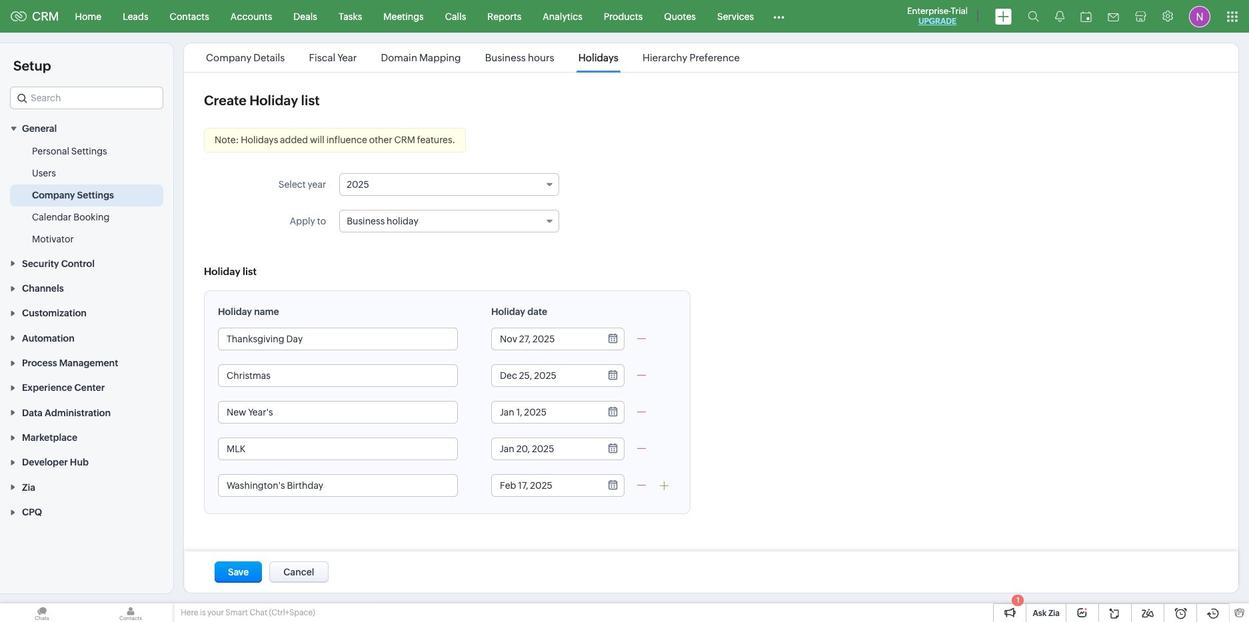 Task type: vqa. For each thing, say whether or not it's contained in the screenshot.
1st Holiday name text field from the top
yes



Task type: describe. For each thing, give the bounding box(es) containing it.
monday column header
[[538, 349, 556, 363]]

5 row from the top
[[538, 427, 688, 445]]

2 mmm d, yyyy text field from the top
[[492, 365, 599, 387]]

1 mmm d, yyyy text field from the top
[[492, 329, 599, 350]]

holiday name text field for second mmm d, yyyy text field from the bottom of the page
[[219, 439, 457, 460]]

4 row from the top
[[538, 407, 688, 425]]

tuesday column header
[[560, 349, 578, 363]]

1 holiday name text field from the top
[[219, 329, 457, 350]]

6 row from the top
[[538, 448, 688, 466]]

3 row from the top
[[538, 386, 688, 404]]

friday column header
[[626, 349, 644, 363]]



Task type: locate. For each thing, give the bounding box(es) containing it.
1 row from the top
[[538, 349, 688, 363]]

sunday column header
[[670, 349, 688, 363]]

chats image
[[0, 604, 84, 623]]

2 holiday name text field from the top
[[219, 402, 457, 423]]

wednesday column header
[[582, 349, 600, 363]]

4 mmm d, yyyy text field from the top
[[492, 475, 599, 497]]

1 vertical spatial holiday name text field
[[219, 439, 457, 460]]

region
[[0, 141, 173, 251]]

list
[[194, 43, 752, 72]]

holiday name text field for second mmm d, yyyy text field from the top of the page
[[219, 365, 457, 387]]

2 row from the top
[[538, 365, 688, 383]]

1 vertical spatial holiday name text field
[[219, 402, 457, 423]]

2 holiday name text field from the top
[[219, 439, 457, 460]]

holiday name text field for first mmm d, yyyy text field from the bottom
[[219, 475, 457, 497]]

row
[[538, 349, 688, 363], [538, 365, 688, 383], [538, 386, 688, 404], [538, 407, 688, 425], [538, 427, 688, 445], [538, 448, 688, 466]]

0 vertical spatial holiday name text field
[[219, 365, 457, 387]]

contacts image
[[89, 604, 173, 623]]

thursday column header
[[604, 349, 622, 363]]

MMM d, yyyy text field
[[492, 402, 599, 423]]

2 vertical spatial holiday name text field
[[219, 475, 457, 497]]

3 mmm d, yyyy text field from the top
[[492, 439, 599, 460]]

grid
[[529, 346, 698, 474]]

cell
[[538, 365, 556, 383], [560, 365, 578, 383], [582, 365, 600, 383], [604, 365, 622, 383], [626, 365, 644, 383], [648, 365, 666, 383], [670, 365, 688, 383], [626, 386, 644, 404], [670, 386, 688, 404], [560, 407, 578, 425], [582, 407, 600, 425], [648, 407, 666, 425], [626, 427, 644, 445], [648, 427, 666, 445], [648, 448, 666, 466], [670, 448, 688, 466]]

0 vertical spatial holiday name text field
[[219, 329, 457, 350]]

MMM d, yyyy text field
[[492, 329, 599, 350], [492, 365, 599, 387], [492, 439, 599, 460], [492, 475, 599, 497]]

Holiday name text field
[[219, 329, 457, 350], [219, 402, 457, 423]]

1 holiday name text field from the top
[[219, 365, 457, 387]]

3 holiday name text field from the top
[[219, 475, 457, 497]]

Holiday name text field
[[219, 365, 457, 387], [219, 439, 457, 460], [219, 475, 457, 497]]



